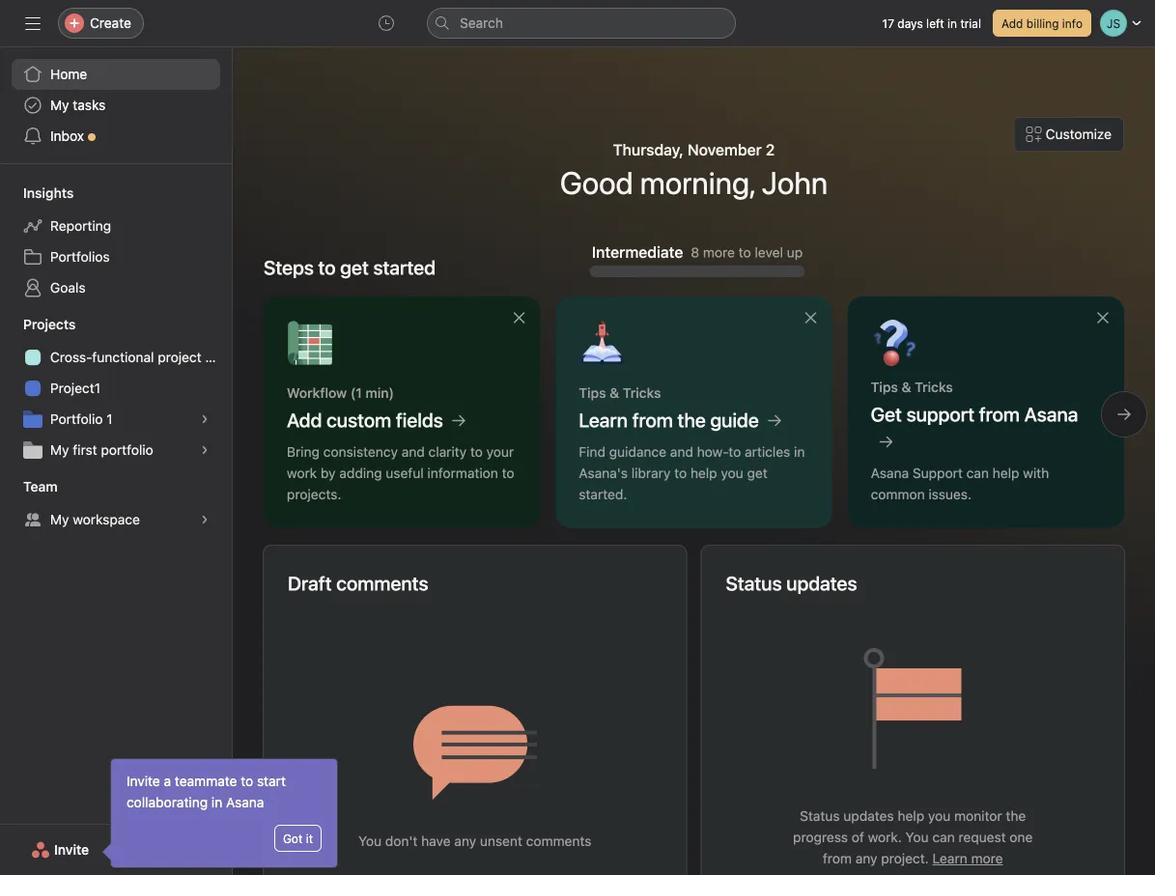 Task type: vqa. For each thing, say whether or not it's contained in the screenshot.
issues.
yes



Task type: locate. For each thing, give the bounding box(es) containing it.
get
[[871, 403, 902, 425]]

1 vertical spatial in
[[794, 444, 805, 460]]

1 horizontal spatial in
[[794, 444, 805, 460]]

goals link
[[12, 272, 220, 303]]

tips & tricks for learn
[[579, 385, 661, 401]]

1 vertical spatial my
[[50, 442, 69, 458]]

hide sidebar image
[[25, 15, 41, 31]]

0 horizontal spatial learn
[[579, 409, 628, 431]]

dismiss image for learn from the guide
[[803, 310, 819, 325]]

can up learn more link
[[932, 829, 955, 845]]

0 horizontal spatial tips & tricks
[[579, 385, 661, 401]]

& tricks for support
[[902, 379, 953, 395]]

project
[[158, 349, 202, 365]]

from right support
[[979, 403, 1020, 425]]

0 horizontal spatial help
[[690, 465, 717, 481]]

0 horizontal spatial any
[[454, 833, 476, 849]]

0 horizontal spatial & tricks
[[610, 385, 661, 401]]

0 horizontal spatial tips
[[579, 385, 606, 401]]

any down the of
[[856, 850, 878, 866]]

add custom fields
[[287, 409, 443, 431]]

any right the have
[[454, 833, 476, 849]]

in for invite a teammate to start collaborating in asana got it
[[211, 794, 222, 810]]

steps to get started
[[264, 256, 436, 279]]

you left don't
[[358, 833, 382, 849]]

learn
[[579, 409, 628, 431], [933, 850, 968, 866]]

you left the get
[[721, 465, 743, 481]]

my inside teams element
[[50, 511, 69, 527]]

the up how-
[[678, 409, 706, 431]]

1 horizontal spatial the
[[1006, 808, 1026, 824]]

1 horizontal spatial can
[[966, 465, 989, 481]]

work.
[[868, 829, 902, 845]]

to right steps
[[318, 256, 336, 279]]

and left how-
[[670, 444, 693, 460]]

1 vertical spatial you
[[928, 808, 951, 824]]

updates
[[844, 808, 894, 824]]

articles
[[745, 444, 790, 460]]

comments
[[526, 833, 591, 849]]

learn for learn from the guide
[[579, 409, 628, 431]]

you left "monitor"
[[928, 808, 951, 824]]

2 horizontal spatial from
[[979, 403, 1020, 425]]

& tricks up support
[[902, 379, 953, 395]]

0 vertical spatial more
[[703, 244, 735, 260]]

1 horizontal spatial dismiss image
[[803, 310, 819, 325]]

1 horizontal spatial tips & tricks
[[871, 379, 953, 395]]

add down workflow
[[287, 409, 322, 431]]

from inside status updates help you monitor the progress of work. you can request one from any project.
[[823, 850, 852, 866]]

project1 link
[[12, 373, 220, 404]]

more right 8
[[703, 244, 735, 260]]

from up guidance
[[632, 409, 673, 431]]

to left start
[[241, 773, 253, 789]]

to left level
[[739, 244, 751, 260]]

1 vertical spatial asana
[[871, 465, 909, 481]]

can inside 'asana support can help with common issues.'
[[966, 465, 989, 481]]

learn more link
[[933, 850, 1003, 866]]

by
[[321, 465, 336, 481]]

any inside status updates help you monitor the progress of work. you can request one from any project.
[[856, 850, 878, 866]]

you don't have any unsent comments
[[358, 833, 591, 849]]

tips & tricks up 'learn from the guide'
[[579, 385, 661, 401]]

1 vertical spatial add
[[287, 409, 322, 431]]

1 horizontal spatial from
[[823, 850, 852, 866]]

1 vertical spatial can
[[932, 829, 955, 845]]

add inside button
[[1002, 16, 1023, 30]]

my for my workspace
[[50, 511, 69, 527]]

the up one
[[1006, 808, 1026, 824]]

asana inside 'asana support can help with common issues.'
[[871, 465, 909, 481]]

create button
[[58, 8, 144, 39]]

tasks
[[73, 97, 106, 113]]

17 days left in trial
[[882, 16, 981, 30]]

dismiss image for get support from asana
[[1095, 310, 1111, 325]]

home
[[50, 66, 87, 82]]

2 horizontal spatial help
[[993, 465, 1019, 481]]

my inside global element
[[50, 97, 69, 113]]

to left the your
[[470, 444, 483, 460]]

more down request
[[971, 850, 1003, 866]]

invite for invite
[[54, 842, 89, 858]]

my down team
[[50, 511, 69, 527]]

portfolio
[[50, 411, 103, 427]]

request
[[959, 829, 1006, 845]]

1 horizontal spatial help
[[898, 808, 924, 824]]

see details, my workspace image
[[199, 514, 211, 525]]

1 vertical spatial invite
[[54, 842, 89, 858]]

can inside status updates help you monitor the progress of work. you can request one from any project.
[[932, 829, 955, 845]]

0 vertical spatial in
[[948, 16, 957, 30]]

asana up with
[[1024, 403, 1078, 425]]

add left billing
[[1002, 16, 1023, 30]]

to right library
[[674, 465, 687, 481]]

1 vertical spatial learn
[[933, 850, 968, 866]]

see details, portfolio 1 image
[[199, 413, 211, 425]]

thursday,
[[613, 141, 684, 159]]

add for add custom fields
[[287, 409, 322, 431]]

2 vertical spatial in
[[211, 794, 222, 810]]

don't
[[385, 833, 418, 849]]

my
[[50, 97, 69, 113], [50, 442, 69, 458], [50, 511, 69, 527]]

my inside projects element
[[50, 442, 69, 458]]

invite inside button
[[54, 842, 89, 858]]

0 horizontal spatial asana
[[226, 794, 264, 810]]

projects.
[[287, 486, 341, 502]]

to
[[739, 244, 751, 260], [318, 256, 336, 279], [470, 444, 483, 460], [729, 444, 741, 460], [502, 465, 514, 481], [674, 465, 687, 481], [241, 773, 253, 789]]

asana up common
[[871, 465, 909, 481]]

invite a teammate to start collaborating in asana tooltip
[[105, 759, 337, 867]]

asana
[[1024, 403, 1078, 425], [871, 465, 909, 481], [226, 794, 264, 810]]

insights
[[23, 185, 74, 201]]

you up 'project.'
[[906, 829, 929, 845]]

2 and from the left
[[670, 444, 693, 460]]

in right left
[[948, 16, 957, 30]]

you inside find guidance and how-to articles in asana's library to help you get started.
[[721, 465, 743, 481]]

help inside 'asana support can help with common issues.'
[[993, 465, 1019, 481]]

tips up get
[[871, 379, 898, 395]]

your
[[486, 444, 514, 460]]

1 and from the left
[[402, 444, 425, 460]]

how-
[[697, 444, 729, 460]]

global element
[[0, 47, 232, 163]]

see details, my first portfolio image
[[199, 444, 211, 456]]

dismiss image
[[511, 310, 527, 325], [803, 310, 819, 325], [1095, 310, 1111, 325]]

learn down request
[[933, 850, 968, 866]]

& tricks up 'learn from the guide'
[[610, 385, 661, 401]]

2 vertical spatial my
[[50, 511, 69, 527]]

3 dismiss image from the left
[[1095, 310, 1111, 325]]

and for the
[[670, 444, 693, 460]]

8
[[691, 244, 699, 260]]

& tricks
[[902, 379, 953, 395], [610, 385, 661, 401]]

help inside status updates help you monitor the progress of work. you can request one from any project.
[[898, 808, 924, 824]]

1 horizontal spatial any
[[856, 850, 878, 866]]

0 horizontal spatial invite
[[54, 842, 89, 858]]

can
[[966, 465, 989, 481], [932, 829, 955, 845]]

0 vertical spatial the
[[678, 409, 706, 431]]

0 vertical spatial can
[[966, 465, 989, 481]]

1 horizontal spatial and
[[670, 444, 693, 460]]

1 horizontal spatial learn
[[933, 850, 968, 866]]

tips & tricks up get
[[871, 379, 953, 395]]

my workspace
[[50, 511, 140, 527]]

search list box
[[427, 8, 736, 39]]

0 horizontal spatial from
[[632, 409, 673, 431]]

asana down start
[[226, 794, 264, 810]]

to inside intermediate 8 more to level up
[[739, 244, 751, 260]]

add
[[1002, 16, 1023, 30], [287, 409, 322, 431]]

any
[[454, 833, 476, 849], [856, 850, 878, 866]]

consistency
[[323, 444, 398, 460]]

1
[[106, 411, 113, 427]]

the inside status updates help you monitor the progress of work. you can request one from any project.
[[1006, 808, 1026, 824]]

help left with
[[993, 465, 1019, 481]]

0 horizontal spatial in
[[211, 794, 222, 810]]

tips & tricks for get
[[871, 379, 953, 395]]

1 horizontal spatial & tricks
[[902, 379, 953, 395]]

bring
[[287, 444, 320, 460]]

help
[[690, 465, 717, 481], [993, 465, 1019, 481], [898, 808, 924, 824]]

2 horizontal spatial dismiss image
[[1095, 310, 1111, 325]]

0 horizontal spatial dismiss image
[[511, 310, 527, 325]]

learn up "find" on the right bottom of the page
[[579, 409, 628, 431]]

more inside intermediate 8 more to level up
[[703, 244, 735, 260]]

more
[[703, 244, 735, 260], [971, 850, 1003, 866]]

the
[[678, 409, 706, 431], [1006, 808, 1026, 824]]

a
[[164, 773, 171, 789]]

2 vertical spatial asana
[[226, 794, 264, 810]]

and inside find guidance and how-to articles in asana's library to help you get started.
[[670, 444, 693, 460]]

learn from the guide
[[579, 409, 759, 431]]

workflow
[[287, 385, 347, 401]]

have
[[421, 833, 451, 849]]

my left tasks
[[50, 97, 69, 113]]

2 horizontal spatial in
[[948, 16, 957, 30]]

1 horizontal spatial add
[[1002, 16, 1023, 30]]

1 my from the top
[[50, 97, 69, 113]]

project.
[[881, 850, 929, 866]]

2
[[766, 141, 775, 159]]

useful
[[386, 465, 424, 481]]

1 vertical spatial more
[[971, 850, 1003, 866]]

invite for invite a teammate to start collaborating in asana got it
[[127, 773, 160, 789]]

0 horizontal spatial add
[[287, 409, 322, 431]]

1 horizontal spatial invite
[[127, 773, 160, 789]]

in inside invite a teammate to start collaborating in asana got it
[[211, 794, 222, 810]]

0 horizontal spatial and
[[402, 444, 425, 460]]

my tasks link
[[12, 90, 220, 121]]

0 vertical spatial my
[[50, 97, 69, 113]]

0 horizontal spatial you
[[721, 465, 743, 481]]

bring consistency and clarity to your work by adding useful information to projects.
[[287, 444, 514, 502]]

from down progress
[[823, 850, 852, 866]]

1 vertical spatial any
[[856, 850, 878, 866]]

2 my from the top
[[50, 442, 69, 458]]

1 horizontal spatial you
[[928, 808, 951, 824]]

team
[[23, 479, 58, 494]]

0 horizontal spatial more
[[703, 244, 735, 260]]

tips up "find" on the right bottom of the page
[[579, 385, 606, 401]]

you inside status updates help you monitor the progress of work. you can request one from any project.
[[906, 829, 929, 845]]

status
[[800, 808, 840, 824]]

1 horizontal spatial tips
[[871, 379, 898, 395]]

goals
[[50, 280, 86, 296]]

first
[[73, 442, 97, 458]]

0 vertical spatial learn
[[579, 409, 628, 431]]

invite inside invite a teammate to start collaborating in asana got it
[[127, 773, 160, 789]]

tips
[[871, 379, 898, 395], [579, 385, 606, 401]]

my left first
[[50, 442, 69, 458]]

2 dismiss image from the left
[[803, 310, 819, 325]]

help up work.
[[898, 808, 924, 824]]

can up the issues.
[[966, 465, 989, 481]]

1 horizontal spatial more
[[971, 850, 1003, 866]]

invite
[[127, 773, 160, 789], [54, 842, 89, 858]]

1 horizontal spatial you
[[906, 829, 929, 845]]

asana support can help with common issues.
[[871, 465, 1049, 502]]

and inside bring consistency and clarity to your work by adding useful information to projects.
[[402, 444, 425, 460]]

0 horizontal spatial the
[[678, 409, 706, 431]]

got
[[283, 832, 303, 845]]

0 vertical spatial invite
[[127, 773, 160, 789]]

help down how-
[[690, 465, 717, 481]]

and up useful
[[402, 444, 425, 460]]

0 vertical spatial you
[[721, 465, 743, 481]]

3 my from the top
[[50, 511, 69, 527]]

cross-functional project plan link
[[12, 342, 232, 373]]

to inside invite a teammate to start collaborating in asana got it
[[241, 773, 253, 789]]

0 vertical spatial add
[[1002, 16, 1023, 30]]

portfolio 1
[[50, 411, 113, 427]]

in down teammate at the bottom of page
[[211, 794, 222, 810]]

in right articles
[[794, 444, 805, 460]]

0 horizontal spatial can
[[932, 829, 955, 845]]

1 vertical spatial the
[[1006, 808, 1026, 824]]

progress
[[793, 829, 848, 845]]

in inside find guidance and how-to articles in asana's library to help you get started.
[[794, 444, 805, 460]]

1 horizontal spatial asana
[[871, 465, 909, 481]]

projects
[[23, 316, 76, 332]]

0 vertical spatial asana
[[1024, 403, 1078, 425]]

intermediate 8 more to level up
[[592, 243, 803, 261]]

1 dismiss image from the left
[[511, 310, 527, 325]]



Task type: describe. For each thing, give the bounding box(es) containing it.
work
[[287, 465, 317, 481]]

find
[[579, 444, 606, 460]]

get
[[747, 465, 768, 481]]

morning,
[[640, 164, 755, 201]]

home link
[[12, 59, 220, 90]]

portfolios
[[50, 249, 110, 265]]

17
[[882, 16, 894, 30]]

asana's
[[579, 465, 628, 481]]

status updates help you monitor the progress of work. you can request one from any project.
[[793, 808, 1033, 866]]

cross-
[[50, 349, 92, 365]]

plan
[[205, 349, 232, 365]]

history image
[[379, 15, 394, 31]]

good
[[560, 164, 633, 201]]

steps
[[264, 256, 314, 279]]

dismiss image for add custom fields
[[511, 310, 527, 325]]

thursday, november 2 good morning, john
[[560, 141, 828, 201]]

scroll card carousel right image
[[1116, 407, 1132, 422]]

you inside status updates help you monitor the progress of work. you can request one from any project.
[[928, 808, 951, 824]]

projects button
[[0, 315, 76, 334]]

my for my tasks
[[50, 97, 69, 113]]

level
[[755, 244, 783, 260]]

got it button
[[274, 825, 322, 852]]

draft comments
[[288, 572, 428, 594]]

status updates
[[726, 572, 857, 594]]

customize button
[[1014, 117, 1124, 152]]

insights button
[[0, 184, 74, 203]]

issues.
[[929, 486, 972, 502]]

start
[[257, 773, 286, 789]]

trial
[[960, 16, 981, 30]]

& tricks for from
[[610, 385, 661, 401]]

workflow (1 min)
[[287, 385, 394, 401]]

collaborating
[[127, 794, 208, 810]]

guide
[[710, 409, 759, 431]]

portfolio 1 link
[[12, 404, 220, 435]]

with
[[1023, 465, 1049, 481]]

and for fields
[[402, 444, 425, 460]]

started.
[[579, 486, 627, 502]]

custom
[[327, 409, 391, 431]]

0 vertical spatial any
[[454, 833, 476, 849]]

cross-functional project plan
[[50, 349, 232, 365]]

to down the your
[[502, 465, 514, 481]]

intermediate
[[592, 243, 683, 261]]

of
[[852, 829, 864, 845]]

tips for get support from asana
[[871, 379, 898, 395]]

guidance
[[609, 444, 666, 460]]

get support from asana
[[871, 403, 1078, 425]]

team button
[[0, 477, 58, 496]]

fields
[[396, 409, 443, 431]]

help inside find guidance and how-to articles in asana's library to help you get started.
[[690, 465, 717, 481]]

unsent
[[480, 833, 522, 849]]

my first portfolio
[[50, 442, 153, 458]]

add billing info button
[[993, 10, 1091, 37]]

insights element
[[0, 176, 232, 307]]

create
[[90, 15, 131, 31]]

john
[[762, 164, 828, 201]]

portfolios link
[[12, 241, 220, 272]]

my workspace link
[[12, 504, 220, 535]]

reporting link
[[12, 211, 220, 241]]

functional
[[92, 349, 154, 365]]

search button
[[427, 8, 736, 39]]

learn more
[[933, 850, 1003, 866]]

learn for learn more
[[933, 850, 968, 866]]

up
[[787, 244, 803, 260]]

asana inside invite a teammate to start collaborating in asana got it
[[226, 794, 264, 810]]

inbox
[[50, 128, 84, 144]]

support
[[906, 403, 975, 425]]

reporting
[[50, 218, 111, 234]]

projects element
[[0, 307, 232, 469]]

info
[[1062, 16, 1083, 30]]

my for my first portfolio
[[50, 442, 69, 458]]

it
[[306, 832, 313, 845]]

teams element
[[0, 469, 232, 539]]

workspace
[[73, 511, 140, 527]]

add for add billing info
[[1002, 16, 1023, 30]]

0 horizontal spatial you
[[358, 833, 382, 849]]

in for find guidance and how-to articles in asana's library to help you get started.
[[794, 444, 805, 460]]

find guidance and how-to articles in asana's library to help you get started.
[[579, 444, 805, 502]]

search
[[460, 15, 503, 31]]

invite a teammate to start collaborating in asana got it
[[127, 773, 313, 845]]

add billing info
[[1002, 16, 1083, 30]]

(1 min)
[[350, 385, 394, 401]]

customize
[[1046, 126, 1112, 142]]

one
[[1010, 829, 1033, 845]]

invite button
[[18, 833, 102, 867]]

days
[[898, 16, 923, 30]]

support
[[913, 465, 963, 481]]

monitor
[[954, 808, 1002, 824]]

library
[[631, 465, 671, 481]]

portfolio
[[101, 442, 153, 458]]

clarity
[[428, 444, 467, 460]]

my first portfolio link
[[12, 435, 220, 466]]

left
[[926, 16, 944, 30]]

november
[[688, 141, 762, 159]]

tips for learn from the guide
[[579, 385, 606, 401]]

to down guide
[[729, 444, 741, 460]]

2 horizontal spatial asana
[[1024, 403, 1078, 425]]



